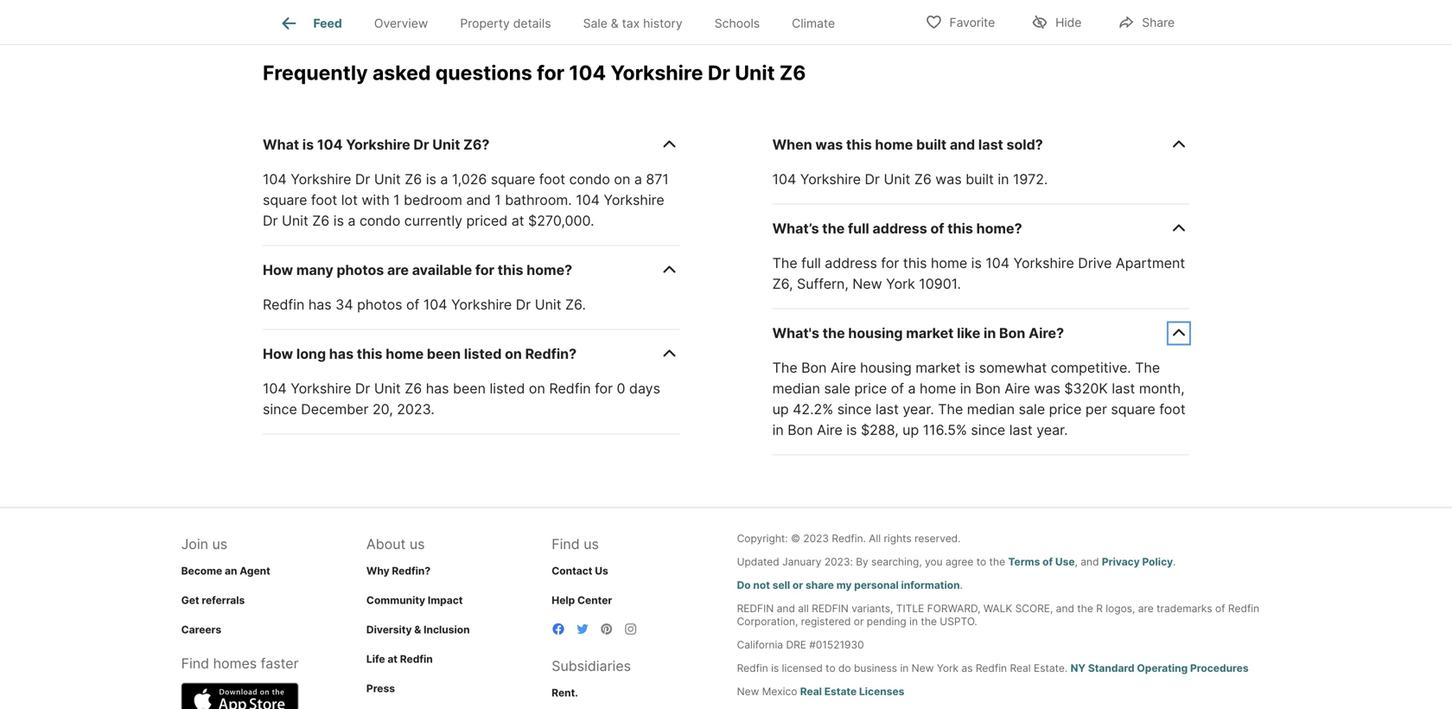 Task type: vqa. For each thing, say whether or not it's contained in the screenshot.
Add home to favorites image to the left
no



Task type: describe. For each thing, give the bounding box(es) containing it.
this down priced at the left top of page
[[498, 261, 524, 278]]

redfin has 34 photos of 104 yorkshire dr unit z6.
[[263, 296, 586, 313]]

of inside the bon aire housing market is somewhat competitive. the median sale price of a home in bon aire was $320k last month, up 42.2% since last year. the median sale price per square foot in bon aire is $288, up 116.5% since last year.
[[891, 380, 904, 397]]

is left "$288,"
[[847, 421, 857, 438]]

z6 down when was this home built and last sold?
[[915, 171, 932, 188]]

2 vertical spatial aire
[[817, 421, 843, 438]]

redfin inside redfin and all redfin variants, title forward, walk score, and the r logos, are trademarks of redfin corporation, registered or pending in the uspto.
[[1229, 602, 1260, 615]]

why redfin? button
[[367, 565, 431, 577]]

days
[[629, 380, 661, 397]]

and inside 104 yorkshire dr unit z6 is a 1,026 square foot condo on a 871 square foot lot with 1 bedroom and 1 bathroom.
[[466, 191, 491, 208]]

redfin? inside how long has this home been listed on redfin? dropdown button
[[525, 345, 577, 362]]

104 inside the full address for this home is 104 yorkshire drive apartment z6, suffern, new york 10901.
[[986, 255, 1010, 271]]

2023
[[804, 532, 829, 545]]

the inside dropdown button
[[823, 220, 845, 237]]

policy
[[1143, 555, 1173, 568]]

for inside 104 yorkshire dr unit z6 has been listed on redfin for 0 days since december 20, 2023.
[[595, 380, 613, 397]]

terms of use link
[[1009, 555, 1075, 568]]

or inside redfin and all redfin variants, title forward, walk score, and the r logos, are trademarks of redfin corporation, registered or pending in the uspto.
[[854, 615, 864, 628]]

last inside dropdown button
[[979, 136, 1004, 153]]

life
[[367, 653, 385, 665]]

1 vertical spatial sale
[[1019, 401, 1045, 418]]

listed inside 104 yorkshire dr unit z6 has been listed on redfin for 0 days since december 20, 2023.
[[490, 380, 525, 397]]

a left 871
[[635, 171, 642, 188]]

0 horizontal spatial year.
[[903, 401, 934, 418]]

of inside redfin and all redfin variants, title forward, walk score, and the r logos, are trademarks of redfin corporation, registered or pending in the uspto.
[[1216, 602, 1226, 615]]

reserved.
[[915, 532, 961, 545]]

many
[[296, 261, 334, 278]]

0
[[617, 380, 626, 397]]

last down somewhat
[[1010, 421, 1033, 438]]

information
[[901, 579, 960, 591]]

and right ,
[[1081, 555, 1099, 568]]

tax
[[622, 16, 640, 30]]

as
[[962, 662, 973, 674]]

is inside dropdown button
[[302, 136, 314, 153]]

1 horizontal spatial york
[[937, 662, 959, 674]]

property details tab
[[444, 3, 567, 44]]

this up 20,
[[357, 345, 383, 362]]

standard
[[1088, 662, 1135, 674]]

has inside 104 yorkshire dr unit z6 has been listed on redfin for 0 days since december 20, 2023.
[[426, 380, 449, 397]]

operating
[[1137, 662, 1188, 674]]

in inside dropdown button
[[984, 325, 996, 341]]

property details
[[460, 16, 551, 30]]

this up 104 yorkshire dr unit z6 was built in 1972.
[[846, 136, 872, 153]]

become an agent
[[181, 565, 270, 577]]

1 vertical spatial redfin?
[[392, 565, 431, 577]]

us for about us
[[410, 536, 425, 552]]

full inside dropdown button
[[848, 220, 870, 237]]

0 horizontal spatial to
[[826, 662, 836, 674]]

104 inside the 104 yorkshire dr unit z6 is a condo currently priced at $270,000.
[[576, 191, 600, 208]]

sold?
[[1007, 136, 1043, 153]]

home inside the full address for this home is 104 yorkshire drive apartment z6, suffern, new york 10901.
[[931, 255, 968, 271]]

1 horizontal spatial foot
[[539, 171, 566, 188]]

dr inside 104 yorkshire dr unit z6 has been listed on redfin for 0 days since december 20, 2023.
[[355, 380, 370, 397]]

community impact button
[[367, 594, 463, 606]]

when was this home built and last sold?
[[773, 136, 1043, 153]]

dr inside dropdown button
[[414, 136, 429, 153]]

the bon aire housing market is somewhat competitive. the median sale price of a home in bon aire was $320k last month, up 42.2% since last year. the median sale price per square foot in bon aire is $288, up 116.5% since last year.
[[773, 359, 1186, 438]]

a up bedroom
[[440, 171, 448, 188]]

unit inside dropdown button
[[433, 136, 460, 153]]

currently
[[404, 212, 463, 229]]

yorkshire inside the 104 yorkshire dr unit z6 is a condo currently priced at $270,000.
[[604, 191, 665, 208]]

pending
[[867, 615, 907, 628]]

& for sale
[[611, 16, 619, 30]]

us for find us
[[584, 536, 599, 552]]

available
[[412, 261, 472, 278]]

this inside the full address for this home is 104 yorkshire drive apartment z6, suffern, new york 10901.
[[903, 255, 927, 271]]

estate.
[[1034, 662, 1068, 674]]

1 1 from the left
[[394, 191, 400, 208]]

walk
[[984, 602, 1013, 615]]

how for how long has this home been listed on redfin?
[[263, 345, 293, 362]]

what's
[[773, 325, 820, 341]]

about
[[367, 536, 406, 552]]

yorkshire down how many photos are available for this home? dropdown button
[[451, 296, 512, 313]]

on inside 104 yorkshire dr unit z6 has been listed on redfin for 0 days since december 20, 2023.
[[529, 380, 545, 397]]

bon down 42.2% at the right bottom of page
[[788, 421, 813, 438]]

with
[[362, 191, 390, 208]]

of inside dropdown button
[[931, 220, 945, 237]]

0 vertical spatial .
[[1173, 555, 1176, 568]]

do not sell or share my personal information .
[[737, 579, 963, 591]]

subsidiaries
[[552, 657, 631, 674]]

careers button
[[181, 623, 222, 636]]

frequently
[[263, 61, 368, 85]]

how long has this home been listed on redfin? button
[[263, 330, 680, 378]]

is down like
[[965, 359, 976, 376]]

agent
[[240, 565, 270, 577]]

share
[[1142, 15, 1175, 30]]

press button
[[367, 682, 395, 695]]

#01521930
[[810, 638, 864, 651]]

condo inside the 104 yorkshire dr unit z6 is a condo currently priced at $270,000.
[[360, 212, 401, 229]]

for down "details"
[[537, 61, 565, 85]]

redfin down many
[[263, 296, 305, 313]]

1972.
[[1013, 171, 1048, 188]]

the inside the full address for this home is 104 yorkshire drive apartment z6, suffern, new york 10901.
[[773, 255, 798, 271]]

dr down when was this home built and last sold?
[[865, 171, 880, 188]]

press
[[367, 682, 395, 695]]

uspto.
[[940, 615, 978, 628]]

2023.
[[397, 401, 435, 418]]

dr inside the 104 yorkshire dr unit z6 is a condo currently priced at $270,000.
[[263, 212, 278, 229]]

is inside the full address for this home is 104 yorkshire drive apartment z6, suffern, new york 10901.
[[972, 255, 982, 271]]

hide button
[[1017, 4, 1097, 39]]

sell
[[773, 579, 790, 591]]

diversity & inclusion
[[367, 623, 470, 636]]

home inside the bon aire housing market is somewhat competitive. the median sale price of a home in bon aire was $320k last month, up 42.2% since last year. the median sale price per square foot in bon aire is $288, up 116.5% since last year.
[[920, 380, 957, 397]]

not
[[753, 579, 770, 591]]

like
[[957, 325, 981, 341]]

the left r
[[1078, 602, 1094, 615]]

1,026
[[452, 171, 487, 188]]

unit down schools 'tab'
[[735, 61, 775, 85]]

new inside the full address for this home is 104 yorkshire drive apartment z6, suffern, new york 10901.
[[853, 275, 883, 292]]

redfin down diversity & inclusion
[[400, 653, 433, 665]]

1 vertical spatial new
[[912, 662, 934, 674]]

estate
[[825, 685, 857, 698]]

download the redfin app on the apple app store image
[[181, 683, 299, 709]]

$270,000.
[[528, 212, 594, 229]]

1 vertical spatial aire
[[1005, 380, 1031, 397]]

ny standard operating procedures link
[[1071, 662, 1249, 674]]

how long has this home been listed on redfin?
[[263, 345, 577, 362]]

0 vertical spatial home?
[[977, 220, 1023, 237]]

aire?
[[1029, 325, 1064, 341]]

california dre #01521930
[[737, 638, 864, 651]]

careers
[[181, 623, 222, 636]]

and left all
[[777, 602, 795, 615]]

yorkshire inside 104 yorkshire dr unit z6 has been listed on redfin for 0 days since december 20, 2023.
[[291, 380, 351, 397]]

0 vertical spatial has
[[309, 296, 332, 313]]

find for find homes faster
[[181, 655, 209, 672]]

how many photos are available for this home? button
[[263, 246, 680, 294]]

1 horizontal spatial median
[[967, 401, 1015, 418]]

what is 104 yorkshire dr unit z6? button
[[263, 121, 680, 169]]

overview
[[374, 16, 428, 30]]

climate tab
[[776, 3, 851, 44]]

of left use
[[1043, 555, 1053, 568]]

is up mexico
[[771, 662, 779, 674]]

bon down what's
[[802, 359, 827, 376]]

what's the full address of this home? button
[[773, 204, 1190, 253]]

0 vertical spatial or
[[793, 579, 803, 591]]

bathroom.
[[505, 191, 572, 208]]

personal
[[854, 579, 899, 591]]

california
[[737, 638, 783, 651]]

suffern,
[[797, 275, 849, 292]]

hide
[[1056, 15, 1082, 30]]

us for join us
[[212, 536, 228, 552]]

tab list containing feed
[[263, 0, 865, 44]]

faster
[[261, 655, 299, 672]]

when
[[773, 136, 812, 153]]

and right score,
[[1056, 602, 1075, 615]]

full inside the full address for this home is 104 yorkshire drive apartment z6, suffern, new york 10901.
[[802, 255, 821, 271]]

unit inside 104 yorkshire dr unit z6 has been listed on redfin for 0 days since december 20, 2023.
[[374, 380, 401, 397]]

the down title
[[921, 615, 937, 628]]

0 vertical spatial real
[[1010, 662, 1031, 674]]

104 inside 104 yorkshire dr unit z6 has been listed on redfin for 0 days since december 20, 2023.
[[263, 380, 287, 397]]

yorkshire down when
[[800, 171, 861, 188]]

a inside the 104 yorkshire dr unit z6 is a condo currently priced at $270,000.
[[348, 212, 356, 229]]

the full address for this home is 104 yorkshire drive apartment z6, suffern, new york 10901.
[[773, 255, 1186, 292]]

104 yorkshire dr unit z6 is a condo currently priced at $270,000.
[[263, 191, 665, 229]]

dr down schools 'tab'
[[708, 61, 731, 85]]

diversity
[[367, 623, 412, 636]]

1 vertical spatial foot
[[311, 191, 337, 208]]

104 yorkshire dr unit z6 was built in 1972.
[[773, 171, 1048, 188]]

copyright:
[[737, 532, 788, 545]]

overview tab
[[358, 3, 444, 44]]

2 horizontal spatial since
[[971, 421, 1006, 438]]

1 vertical spatial home?
[[527, 261, 573, 278]]

are inside redfin and all redfin variants, title forward, walk score, and the r logos, are trademarks of redfin corporation, registered or pending in the uspto.
[[1139, 602, 1154, 615]]

details
[[513, 16, 551, 30]]

get referrals
[[181, 594, 245, 606]]

find for find us
[[552, 536, 580, 552]]

home inside how long has this home been listed on redfin? dropdown button
[[386, 345, 424, 362]]

bon down somewhat
[[976, 380, 1001, 397]]

0 horizontal spatial sale
[[824, 380, 851, 397]]

redfin right as at the bottom
[[976, 662, 1007, 674]]

find homes faster
[[181, 655, 299, 672]]

business
[[854, 662, 898, 674]]

housing inside dropdown button
[[849, 325, 903, 341]]

yorkshire inside dropdown button
[[346, 136, 410, 153]]

this up the full address for this home is 104 yorkshire drive apartment z6, suffern, new york 10901.
[[948, 220, 974, 237]]

schools tab
[[699, 3, 776, 44]]

1 vertical spatial square
[[263, 191, 307, 208]]

what's
[[773, 220, 819, 237]]

2 1 from the left
[[495, 191, 501, 208]]

0 horizontal spatial at
[[388, 653, 398, 665]]

favorite button
[[911, 4, 1010, 39]]

in inside redfin and all redfin variants, title forward, walk score, and the r logos, are trademarks of redfin corporation, registered or pending in the uspto.
[[910, 615, 918, 628]]

housing inside the bon aire housing market is somewhat competitive. the median sale price of a home in bon aire was $320k last month, up 42.2% since last year. the median sale price per square foot in bon aire is $288, up 116.5% since last year.
[[860, 359, 912, 376]]

are inside dropdown button
[[387, 261, 409, 278]]

and inside dropdown button
[[950, 136, 976, 153]]

diversity & inclusion button
[[367, 623, 470, 636]]

rent.
[[552, 686, 578, 699]]

871
[[646, 171, 669, 188]]

market inside the bon aire housing market is somewhat competitive. the median sale price of a home in bon aire was $320k last month, up 42.2% since last year. the median sale price per square foot in bon aire is $288, up 116.5% since last year.
[[916, 359, 961, 376]]

dr left z6.
[[516, 296, 531, 313]]

the inside dropdown button
[[823, 325, 845, 341]]



Task type: locate. For each thing, give the bounding box(es) containing it.
0 vertical spatial market
[[906, 325, 954, 341]]

104 inside 104 yorkshire dr unit z6 is a 1,026 square foot condo on a 871 square foot lot with 1 bedroom and 1 bathroom.
[[263, 171, 287, 188]]

42.2%
[[793, 401, 834, 418]]

us up us
[[584, 536, 599, 552]]

1 vertical spatial how
[[263, 345, 293, 362]]

been up 104 yorkshire dr unit z6 has been listed on redfin for 0 days since december 20, 2023. on the left
[[427, 345, 461, 362]]

built down "when was this home built and last sold?" dropdown button
[[966, 171, 994, 188]]

community
[[367, 594, 425, 606]]

1 vertical spatial on
[[505, 345, 522, 362]]

contact us
[[552, 565, 608, 577]]

address inside the full address for this home is 104 yorkshire drive apartment z6, suffern, new york 10901.
[[825, 255, 878, 271]]

1 horizontal spatial full
[[848, 220, 870, 237]]

to
[[977, 555, 987, 568], [826, 662, 836, 674]]

redfin left 0 in the left of the page
[[549, 380, 591, 397]]

redfin facebook image
[[552, 622, 566, 636]]

been
[[427, 345, 461, 362], [453, 380, 486, 397]]

redfin
[[737, 602, 774, 615], [812, 602, 849, 615]]

for inside dropdown button
[[475, 261, 495, 278]]

0 horizontal spatial york
[[886, 275, 915, 292]]

was left $320k at the bottom right of page
[[1034, 380, 1061, 397]]

2 horizontal spatial on
[[614, 171, 631, 188]]

z6 up bedroom
[[405, 171, 422, 188]]

0 horizontal spatial real
[[800, 685, 822, 698]]

month,
[[1139, 380, 1185, 397]]

0 horizontal spatial .
[[960, 579, 963, 591]]

1 horizontal spatial at
[[512, 212, 524, 229]]

1 vertical spatial &
[[414, 623, 421, 636]]

york left 10901.
[[886, 275, 915, 292]]

1 horizontal spatial since
[[838, 401, 872, 418]]

1 horizontal spatial find
[[552, 536, 580, 552]]

1 horizontal spatial redfin?
[[525, 345, 577, 362]]

1 vertical spatial york
[[937, 662, 959, 674]]

use
[[1056, 555, 1075, 568]]

a down lot
[[348, 212, 356, 229]]

for inside the full address for this home is 104 yorkshire drive apartment z6, suffern, new york 10901.
[[881, 255, 900, 271]]

1 right with
[[394, 191, 400, 208]]

market inside dropdown button
[[906, 325, 954, 341]]

listed down how long has this home been listed on redfin? dropdown button
[[490, 380, 525, 397]]

z6 for 0
[[405, 380, 422, 397]]

how for how many photos are available for this home?
[[263, 261, 293, 278]]

104 inside dropdown button
[[317, 136, 343, 153]]

homes
[[213, 655, 257, 672]]

housing down suffern,
[[849, 325, 903, 341]]

become
[[181, 565, 222, 577]]

when was this home built and last sold? button
[[773, 121, 1190, 169]]

since inside 104 yorkshire dr unit z6 has been listed on redfin for 0 days since december 20, 2023.
[[263, 401, 297, 418]]

procedures
[[1191, 662, 1249, 674]]

updated
[[737, 555, 780, 568]]

on inside 104 yorkshire dr unit z6 is a 1,026 square foot condo on a 871 square foot lot with 1 bedroom and 1 bathroom.
[[614, 171, 631, 188]]

address down 104 yorkshire dr unit z6 was built in 1972.
[[873, 220, 928, 237]]

0 horizontal spatial built
[[917, 136, 947, 153]]

aire down 42.2% at the right bottom of page
[[817, 421, 843, 438]]

do not sell or share my personal information link
[[737, 579, 960, 591]]

dr left z6?
[[414, 136, 429, 153]]

1 horizontal spatial on
[[529, 380, 545, 397]]

of up "$288,"
[[891, 380, 904, 397]]

all
[[869, 532, 881, 545]]

sale down somewhat
[[1019, 401, 1045, 418]]

price
[[855, 380, 887, 397], [1049, 401, 1082, 418]]

housing
[[849, 325, 903, 341], [860, 359, 912, 376]]

been inside how long has this home been listed on redfin? dropdown button
[[427, 345, 461, 362]]

rent. button
[[552, 686, 578, 699]]

a
[[440, 171, 448, 188], [635, 171, 642, 188], [348, 212, 356, 229], [908, 380, 916, 397]]

and
[[950, 136, 976, 153], [466, 191, 491, 208], [1081, 555, 1099, 568], [777, 602, 795, 615], [1056, 602, 1075, 615]]

z6 inside 104 yorkshire dr unit z6 has been listed on redfin for 0 days since december 20, 2023.
[[405, 380, 422, 397]]

0 vertical spatial housing
[[849, 325, 903, 341]]

z6,
[[773, 275, 793, 292]]

share
[[806, 579, 834, 591]]

0 horizontal spatial since
[[263, 401, 297, 418]]

on inside dropdown button
[[505, 345, 522, 362]]

yorkshire down history
[[611, 61, 703, 85]]

0 vertical spatial built
[[917, 136, 947, 153]]

redfin pinterest image
[[600, 622, 614, 636]]

last up "$288,"
[[876, 401, 899, 418]]

do
[[737, 579, 751, 591]]

help center button
[[552, 594, 612, 606]]

last
[[979, 136, 1004, 153], [1112, 380, 1136, 397], [876, 401, 899, 418], [1010, 421, 1033, 438]]

the up month, on the right bottom
[[1135, 359, 1161, 376]]

foot inside the bon aire housing market is somewhat competitive. the median sale price of a home in bon aire was $320k last month, up 42.2% since last year. the median sale price per square foot in bon aire is $288, up 116.5% since last year.
[[1160, 401, 1186, 418]]

year. up 116.5%
[[903, 401, 934, 418]]

is inside the 104 yorkshire dr unit z6 is a condo currently priced at $270,000.
[[334, 212, 344, 229]]

contact
[[552, 565, 593, 577]]

unit left z6?
[[433, 136, 460, 153]]

0 horizontal spatial us
[[212, 536, 228, 552]]

1 vertical spatial find
[[181, 655, 209, 672]]

last right $320k at the bottom right of page
[[1112, 380, 1136, 397]]

0 vertical spatial full
[[848, 220, 870, 237]]

unit inside 104 yorkshire dr unit z6 is a 1,026 square foot condo on a 871 square foot lot with 1 bedroom and 1 bathroom.
[[374, 171, 401, 188]]

1 horizontal spatial was
[[936, 171, 962, 188]]

0 horizontal spatial 1
[[394, 191, 400, 208]]

is down what's the full address of this home? dropdown button
[[972, 255, 982, 271]]

agree
[[946, 555, 974, 568]]

0 vertical spatial square
[[491, 171, 535, 188]]

unit left z6.
[[535, 296, 562, 313]]

0 vertical spatial foot
[[539, 171, 566, 188]]

built inside dropdown button
[[917, 136, 947, 153]]

redfin? up community impact button
[[392, 565, 431, 577]]

10901.
[[919, 275, 961, 292]]

corporation,
[[737, 615, 798, 628]]

market down what's the housing market like in bon aire? on the right of the page
[[916, 359, 961, 376]]

1 horizontal spatial or
[[854, 615, 864, 628]]

condo down with
[[360, 212, 401, 229]]

20,
[[373, 401, 393, 418]]

redfin twitter image
[[576, 622, 590, 636]]

0 horizontal spatial redfin
[[737, 602, 774, 615]]

is inside 104 yorkshire dr unit z6 is a 1,026 square foot condo on a 871 square foot lot with 1 bedroom and 1 bathroom.
[[426, 171, 437, 188]]

0 horizontal spatial square
[[263, 191, 307, 208]]

1 vertical spatial price
[[1049, 401, 1082, 418]]

dr up the 'december' on the bottom of the page
[[355, 380, 370, 397]]

1 horizontal spatial are
[[1139, 602, 1154, 615]]

median down somewhat
[[967, 401, 1015, 418]]

help center
[[552, 594, 612, 606]]

the right what's in the top of the page
[[823, 220, 845, 237]]

sale & tax history tab
[[567, 3, 699, 44]]

licensed
[[782, 662, 823, 674]]

this
[[846, 136, 872, 153], [948, 220, 974, 237], [903, 255, 927, 271], [498, 261, 524, 278], [357, 345, 383, 362]]

favorite
[[950, 15, 995, 30]]

the up 116.5%
[[938, 401, 963, 418]]

become an agent button
[[181, 565, 270, 577]]

z6 down "climate" tab
[[780, 61, 806, 85]]

was inside dropdown button
[[816, 136, 843, 153]]

104
[[569, 61, 606, 85], [317, 136, 343, 153], [263, 171, 287, 188], [773, 171, 797, 188], [576, 191, 600, 208], [986, 255, 1010, 271], [424, 296, 447, 313], [263, 380, 287, 397]]

1 how from the top
[[263, 261, 293, 278]]

1 vertical spatial market
[[916, 359, 961, 376]]

find us
[[552, 536, 599, 552]]

per
[[1086, 401, 1108, 418]]

1 horizontal spatial real
[[1010, 662, 1031, 674]]

0 vertical spatial price
[[855, 380, 887, 397]]

how left many
[[263, 261, 293, 278]]

forward,
[[927, 602, 981, 615]]

find down careers
[[181, 655, 209, 672]]

0 horizontal spatial up
[[773, 401, 789, 418]]

$320k
[[1065, 380, 1108, 397]]

built up 104 yorkshire dr unit z6 was built in 1972.
[[917, 136, 947, 153]]

to left do
[[826, 662, 836, 674]]

0 vertical spatial address
[[873, 220, 928, 237]]

2 us from the left
[[410, 536, 425, 552]]

1 vertical spatial built
[[966, 171, 994, 188]]

1 horizontal spatial up
[[903, 421, 919, 438]]

or right sell
[[793, 579, 803, 591]]

0 vertical spatial was
[[816, 136, 843, 153]]

inclusion
[[424, 623, 470, 636]]

2 vertical spatial was
[[1034, 380, 1061, 397]]

bon left the aire?
[[1000, 325, 1026, 341]]

1 horizontal spatial home?
[[977, 220, 1023, 237]]

us
[[212, 536, 228, 552], [410, 536, 425, 552], [584, 536, 599, 552]]

0 horizontal spatial median
[[773, 380, 820, 397]]

z6 for on
[[405, 171, 422, 188]]

unit inside the 104 yorkshire dr unit z6 is a condo currently priced at $270,000.
[[282, 212, 309, 229]]

1 vertical spatial real
[[800, 685, 822, 698]]

redfin
[[263, 296, 305, 313], [549, 380, 591, 397], [1229, 602, 1260, 615], [400, 653, 433, 665], [737, 662, 768, 674], [976, 662, 1007, 674]]

on down how long has this home been listed on redfin? dropdown button
[[529, 380, 545, 397]]

0 vertical spatial year.
[[903, 401, 934, 418]]

1 vertical spatial photos
[[357, 296, 402, 313]]

what is 104 yorkshire dr unit z6?
[[263, 136, 490, 153]]

find up the contact
[[552, 536, 580, 552]]

the right what's
[[823, 325, 845, 341]]

sale up 42.2% at the right bottom of page
[[824, 380, 851, 397]]

2 vertical spatial on
[[529, 380, 545, 397]]

2 horizontal spatial us
[[584, 536, 599, 552]]

sale
[[824, 380, 851, 397], [1019, 401, 1045, 418]]

1 us from the left
[[212, 536, 228, 552]]

home inside "when was this home built and last sold?" dropdown button
[[875, 136, 913, 153]]

1 vertical spatial condo
[[360, 212, 401, 229]]

1 vertical spatial listed
[[490, 380, 525, 397]]

yorkshire down 871
[[604, 191, 665, 208]]

z6.
[[566, 296, 586, 313]]

condo up $270,000.
[[569, 171, 610, 188]]

at inside the 104 yorkshire dr unit z6 is a condo currently priced at $270,000.
[[512, 212, 524, 229]]

at down bathroom.
[[512, 212, 524, 229]]

square inside the bon aire housing market is somewhat competitive. the median sale price of a home in bon aire was $320k last month, up 42.2% since last year. the median sale price per square foot in bon aire is $288, up 116.5% since last year.
[[1111, 401, 1156, 418]]

foot down month, on the right bottom
[[1160, 401, 1186, 418]]

square up bathroom.
[[491, 171, 535, 188]]

& inside tab
[[611, 16, 619, 30]]

built
[[917, 136, 947, 153], [966, 171, 994, 188]]

1 vertical spatial was
[[936, 171, 962, 188]]

been inside 104 yorkshire dr unit z6 has been listed on redfin for 0 days since december 20, 2023.
[[453, 380, 486, 397]]

1 horizontal spatial .
[[1173, 555, 1176, 568]]

why redfin?
[[367, 565, 431, 577]]

of down how many photos are available for this home?
[[406, 296, 420, 313]]

square down what
[[263, 191, 307, 208]]

unit up with
[[374, 171, 401, 188]]

all
[[798, 602, 809, 615]]

yorkshire up with
[[346, 136, 410, 153]]

$288,
[[861, 421, 899, 438]]

is right what
[[302, 136, 314, 153]]

1 up priced at the left top of page
[[495, 191, 501, 208]]

104 yorkshire dr unit z6 is a 1,026 square foot condo on a 871 square foot lot with 1 bedroom and 1 bathroom.
[[263, 171, 669, 208]]

2 horizontal spatial new
[[912, 662, 934, 674]]

1 vertical spatial median
[[967, 401, 1015, 418]]

are right the logos,
[[1139, 602, 1154, 615]]

the left terms
[[990, 555, 1006, 568]]

real
[[1010, 662, 1031, 674], [800, 685, 822, 698]]

new left mexico
[[737, 685, 759, 698]]

history
[[643, 16, 683, 30]]

2 redfin from the left
[[812, 602, 849, 615]]

community impact
[[367, 594, 463, 606]]

square
[[491, 171, 535, 188], [263, 191, 307, 208], [1111, 401, 1156, 418]]

listed inside dropdown button
[[464, 345, 502, 362]]

sale & tax history
[[583, 16, 683, 30]]

redfin instagram image
[[624, 622, 638, 636]]

1 vertical spatial .
[[960, 579, 963, 591]]

about us
[[367, 536, 425, 552]]

1 horizontal spatial year.
[[1037, 421, 1068, 438]]

redfin? down z6.
[[525, 345, 577, 362]]

a inside the bon aire housing market is somewhat competitive. the median sale price of a home in bon aire was $320k last month, up 42.2% since last year. the median sale price per square foot in bon aire is $288, up 116.5% since last year.
[[908, 380, 916, 397]]

unit down when was this home built and last sold?
[[884, 171, 911, 188]]

condo inside 104 yorkshire dr unit z6 is a 1,026 square foot condo on a 871 square foot lot with 1 bedroom and 1 bathroom.
[[569, 171, 610, 188]]

3 us from the left
[[584, 536, 599, 552]]

0 horizontal spatial or
[[793, 579, 803, 591]]

tab list
[[263, 0, 865, 44]]

redfin up registered
[[812, 602, 849, 615]]

schools
[[715, 16, 760, 30]]

z6 for $270,000.
[[312, 212, 330, 229]]

2 vertical spatial new
[[737, 685, 759, 698]]

are up "redfin has 34 photos of 104 yorkshire dr unit z6."
[[387, 261, 409, 278]]

104 yorkshire dr unit z6 has been listed on redfin for 0 days since december 20, 2023.
[[263, 380, 661, 418]]

2 horizontal spatial square
[[1111, 401, 1156, 418]]

0 vertical spatial to
[[977, 555, 987, 568]]

2 vertical spatial foot
[[1160, 401, 1186, 418]]

the down what's
[[773, 359, 798, 376]]

us
[[595, 565, 608, 577]]

york inside the full address for this home is 104 yorkshire drive apartment z6, suffern, new york 10901.
[[886, 275, 915, 292]]

since up "$288,"
[[838, 401, 872, 418]]

up
[[773, 401, 789, 418], [903, 421, 919, 438]]

1 horizontal spatial us
[[410, 536, 425, 552]]

dr inside 104 yorkshire dr unit z6 is a 1,026 square foot condo on a 871 square foot lot with 1 bedroom and 1 bathroom.
[[355, 171, 370, 188]]

z6 inside the 104 yorkshire dr unit z6 is a condo currently priced at $270,000.
[[312, 212, 330, 229]]

0 vertical spatial find
[[552, 536, 580, 552]]

0 vertical spatial been
[[427, 345, 461, 362]]

copyright: © 2023 redfin. all rights reserved.
[[737, 532, 961, 545]]

drive
[[1078, 255, 1112, 271]]

yorkshire up the 'december' on the bottom of the page
[[291, 380, 351, 397]]

home up 116.5%
[[920, 380, 957, 397]]

registered
[[801, 615, 851, 628]]

year. down $320k at the bottom right of page
[[1037, 421, 1068, 438]]

square down month, on the right bottom
[[1111, 401, 1156, 418]]

0 vertical spatial &
[[611, 16, 619, 30]]

0 vertical spatial york
[[886, 275, 915, 292]]

©
[[791, 532, 801, 545]]

join us
[[181, 536, 228, 552]]

& for diversity
[[414, 623, 421, 636]]

1 horizontal spatial built
[[966, 171, 994, 188]]

unit up many
[[282, 212, 309, 229]]

was inside the bon aire housing market is somewhat competitive. the median sale price of a home in bon aire was $320k last month, up 42.2% since last year. the median sale price per square foot in bon aire is $288, up 116.5% since last year.
[[1034, 380, 1061, 397]]

new left as at the bottom
[[912, 662, 934, 674]]

foot left lot
[[311, 191, 337, 208]]

what's the housing market like in bon aire? button
[[773, 309, 1190, 357]]

photos inside dropdown button
[[337, 261, 384, 278]]

market
[[906, 325, 954, 341], [916, 359, 961, 376]]

a down what's the housing market like in bon aire? on the right of the page
[[908, 380, 916, 397]]

0 horizontal spatial redfin?
[[392, 565, 431, 577]]

us right about on the left bottom
[[410, 536, 425, 552]]

1 horizontal spatial to
[[977, 555, 987, 568]]

real down licensed
[[800, 685, 822, 698]]

center
[[578, 594, 612, 606]]

1 horizontal spatial square
[[491, 171, 535, 188]]

price up "$288,"
[[855, 380, 887, 397]]

116.5%
[[923, 421, 967, 438]]

has inside how long has this home been listed on redfin? dropdown button
[[329, 345, 354, 362]]

0 vertical spatial how
[[263, 261, 293, 278]]

to right agree
[[977, 555, 987, 568]]

up left 42.2% at the right bottom of page
[[773, 401, 789, 418]]

life at redfin
[[367, 653, 433, 665]]

0 horizontal spatial full
[[802, 255, 821, 271]]

0 vertical spatial on
[[614, 171, 631, 188]]

on up 104 yorkshire dr unit z6 has been listed on redfin for 0 days since december 20, 2023. on the left
[[505, 345, 522, 362]]

why
[[367, 565, 390, 577]]

.
[[1173, 555, 1176, 568], [960, 579, 963, 591]]

the up z6,
[[773, 255, 798, 271]]

searching,
[[872, 555, 922, 568]]

address inside dropdown button
[[873, 220, 928, 237]]

1 horizontal spatial 1
[[495, 191, 501, 208]]

bon inside dropdown button
[[1000, 325, 1026, 341]]

at
[[512, 212, 524, 229], [388, 653, 398, 665]]

yorkshire inside 104 yorkshire dr unit z6 is a 1,026 square foot condo on a 871 square foot lot with 1 bedroom and 1 bathroom.
[[291, 171, 351, 188]]

0 vertical spatial are
[[387, 261, 409, 278]]

housing down what's the housing market like in bon aire? on the right of the page
[[860, 359, 912, 376]]

0 vertical spatial at
[[512, 212, 524, 229]]

0 horizontal spatial home?
[[527, 261, 573, 278]]

0 vertical spatial photos
[[337, 261, 384, 278]]

2 how from the top
[[263, 345, 293, 362]]

2 horizontal spatial was
[[1034, 380, 1061, 397]]

redfin down california
[[737, 662, 768, 674]]

redfin inside 104 yorkshire dr unit z6 has been listed on redfin for 0 days since december 20, 2023.
[[549, 380, 591, 397]]

was right when
[[816, 136, 843, 153]]

redfin up corporation,
[[737, 602, 774, 615]]

dr up with
[[355, 171, 370, 188]]

get referrals button
[[181, 594, 245, 606]]

1 horizontal spatial sale
[[1019, 401, 1045, 418]]

terms
[[1009, 555, 1040, 568]]

since right 116.5%
[[971, 421, 1006, 438]]

0 horizontal spatial price
[[855, 380, 887, 397]]

z6 inside 104 yorkshire dr unit z6 is a 1,026 square foot condo on a 871 square foot lot with 1 bedroom and 1 bathroom.
[[405, 171, 422, 188]]

1 vertical spatial been
[[453, 380, 486, 397]]

has up 2023.
[[426, 380, 449, 397]]

0 vertical spatial aire
[[831, 359, 857, 376]]

1 redfin from the left
[[737, 602, 774, 615]]

yorkshire inside the full address for this home is 104 yorkshire drive apartment z6, suffern, new york 10901.
[[1014, 255, 1075, 271]]

0 vertical spatial listed
[[464, 345, 502, 362]]

1 vertical spatial year.
[[1037, 421, 1068, 438]]

of up 10901.
[[931, 220, 945, 237]]

and up priced at the left top of page
[[466, 191, 491, 208]]

0 horizontal spatial find
[[181, 655, 209, 672]]



